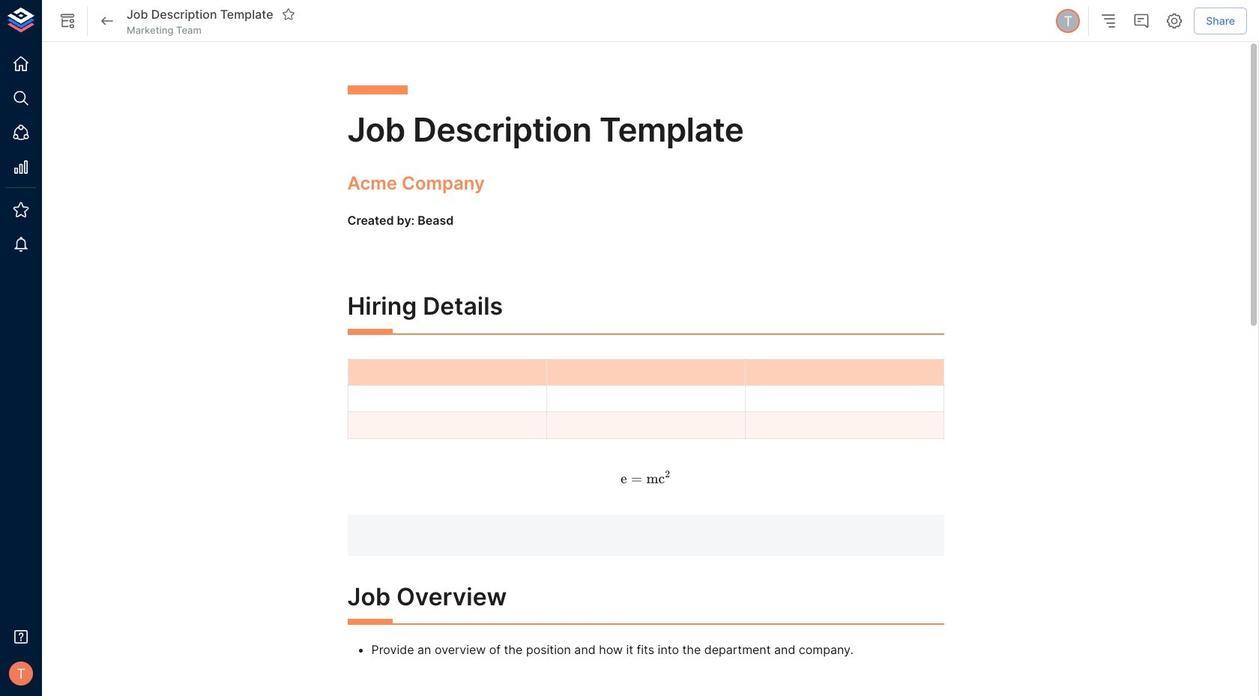 Task type: locate. For each thing, give the bounding box(es) containing it.
favorite image
[[282, 7, 295, 21]]

settings image
[[1166, 12, 1184, 30]]

table of contents image
[[1100, 12, 1118, 30]]



Task type: describe. For each thing, give the bounding box(es) containing it.
comments image
[[1133, 12, 1151, 30]]

go back image
[[98, 12, 116, 30]]

show wiki image
[[58, 12, 76, 30]]



Task type: vqa. For each thing, say whether or not it's contained in the screenshot.
tooltip
no



